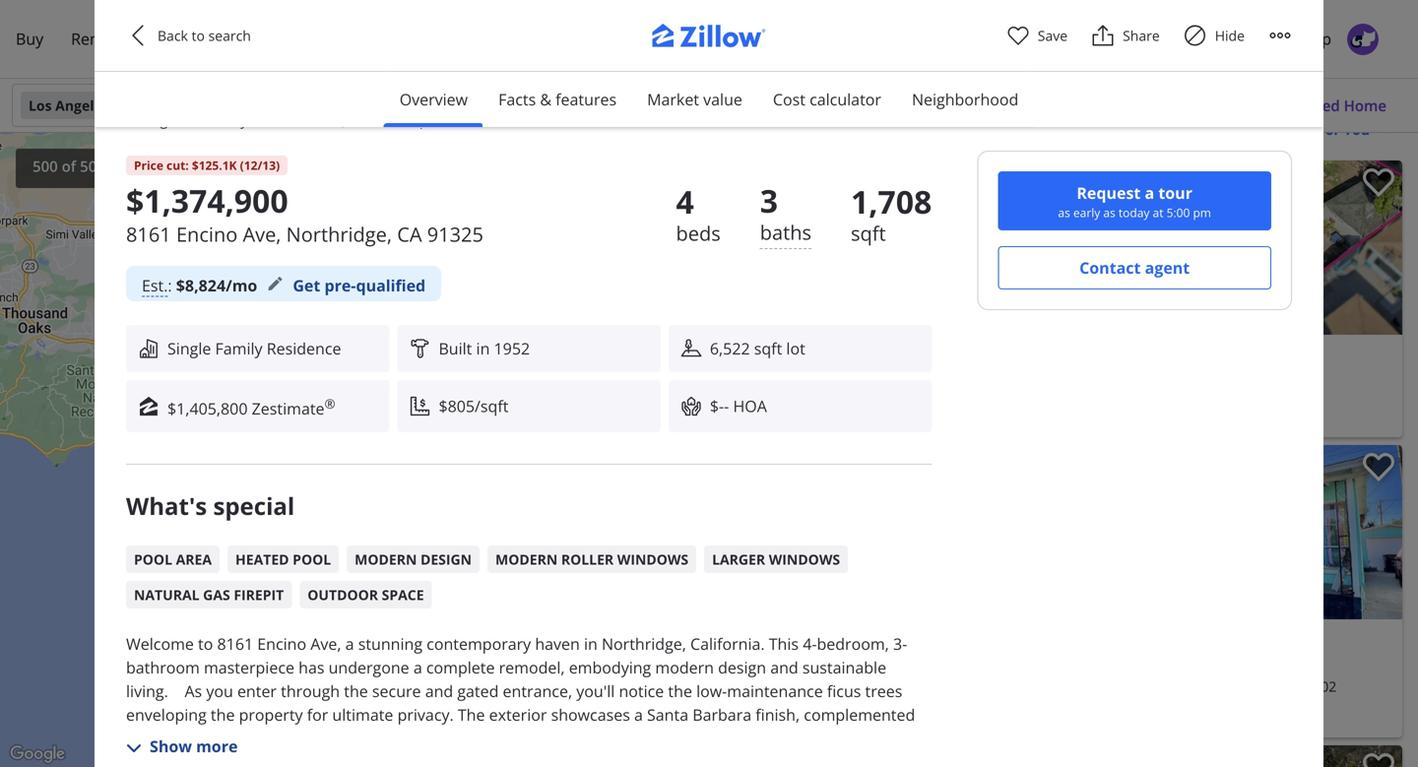Task type: locate. For each thing, give the bounding box(es) containing it.
3 ba for the topmost 8161 encino ave, northridge, ca 91325 link
[[753, 369, 780, 388]]

advertise link
[[1185, 16, 1282, 62]]

chevron left image
[[705, 236, 729, 259]]

8161 inside map region
[[134, 521, 165, 540]]

sqft inside the $1,374,900 main content
[[834, 369, 859, 388]]

ba for left 8161 encino ave, northridge, ca 91325 link
[[195, 497, 211, 516]]

mcres left area
[[134, 543, 166, 556]]

modern inside list item
[[495, 550, 558, 569]]

1 vertical spatial house
[[301, 497, 342, 516]]

2 horizontal spatial -
[[862, 369, 867, 388]]

1 horizontal spatial home
[[1344, 95, 1387, 115]]

0 horizontal spatial 500
[[32, 156, 58, 176]]

$1,374,900 up area
[[134, 469, 235, 496]]

advertisement region
[[695, 445, 1045, 738]]

mcres inside the $1,374,900 main content
[[703, 415, 735, 428]]

3 up area
[[184, 497, 191, 516]]

encino inside the $1,374,900 main content
[[738, 392, 781, 411]]

northridge,
[[286, 221, 392, 248], [815, 392, 889, 411], [246, 521, 320, 540]]

northridge, inside the $1,374,900 main content
[[815, 392, 889, 411]]

windows inside list item
[[617, 550, 688, 569]]

save this home image
[[1363, 168, 1394, 197], [368, 297, 400, 326], [1363, 453, 1394, 482], [1363, 753, 1394, 767]]

more
[[196, 735, 238, 757]]

1 horizontal spatial - house for sale
[[862, 369, 963, 388]]

91325
[[427, 221, 483, 248], [914, 392, 953, 411], [345, 521, 384, 540]]

500 left of
[[32, 156, 58, 176]]

0 horizontal spatial for
[[346, 497, 364, 516]]

- house for sale inside the $1,374,900 main content
[[862, 369, 963, 388]]

3 chevron down image from the left
[[977, 97, 993, 113]]

65.0m link
[[275, 386, 336, 404]]

0 vertical spatial 4 bds
[[703, 369, 738, 388]]

1 vertical spatial 4 bds
[[134, 497, 169, 516]]

1 vertical spatial encino
[[738, 392, 781, 411]]

built
[[439, 338, 472, 359]]

65.0m
[[298, 388, 329, 403]]

view larger view of the 1 photo of this home image
[[128, 0, 705, 100]]

mcres right hoa image
[[703, 415, 735, 428]]

northridge, inside map region
[[246, 521, 320, 540]]

bds inside the $1,374,900 main content
[[715, 369, 738, 388]]

natural gas firepit
[[134, 585, 284, 604]]

1 horizontal spatial 1,708
[[795, 369, 830, 388]]

1,708 sqft inside the $1,374,900 main content
[[795, 369, 859, 388]]

for
[[915, 369, 933, 388], [346, 497, 364, 516]]

property images, use arrow keys to navigate, image 1 of 22 group
[[1053, 161, 1402, 339]]

save this home button
[[990, 161, 1045, 216], [1347, 161, 1402, 216], [353, 289, 408, 344], [1347, 445, 1402, 500], [1347, 745, 1402, 767]]

google image
[[5, 742, 70, 767]]

0 horizontal spatial 4 bds
[[134, 497, 169, 516]]

$1,374,900
[[126, 179, 288, 222], [703, 341, 804, 368], [134, 469, 235, 496]]

0 vertical spatial for
[[915, 369, 933, 388]]

edit image
[[267, 276, 283, 291]]

1,708 sqft inside map region
[[226, 497, 289, 516]]

hammer image
[[409, 338, 431, 359]]

10307 stanford ave, los angeles, ca 90002 image
[[1053, 445, 1402, 619]]

1 horizontal spatial 4 bds
[[703, 369, 738, 388]]

chevron down image inside show more button
[[126, 740, 142, 756]]

4 inside main content
[[703, 369, 711, 388]]

1 horizontal spatial windows
[[769, 550, 840, 569]]

as
[[1058, 204, 1070, 221], [1103, 204, 1116, 221]]

pm
[[1193, 204, 1211, 221]]

grid image
[[1107, 57, 1127, 77]]

lot
[[786, 338, 805, 359]]

chevron left image for property images, use arrow keys to navigate, image 1 of 72 group in map region
[[136, 364, 160, 388]]

3 ba inside map region
[[184, 497, 211, 516]]

chevron right image for the property images, use arrow keys to navigate, image 1 of 22 group
[[1369, 236, 1392, 259]]

2 windows from the left
[[769, 550, 840, 569]]

8161 encino ave, northridge, ca 91325 image
[[695, 161, 1045, 335], [126, 289, 408, 463], [408, 289, 689, 463]]

1 horizontal spatial modern
[[495, 550, 558, 569]]

agent
[[1145, 257, 1190, 278]]

0 vertical spatial 8161 encino ave, northridge, ca 91325 link
[[703, 390, 1037, 414]]

overview button
[[384, 72, 484, 127]]

manage
[[1055, 28, 1113, 49]]

bds up $-
[[715, 369, 738, 388]]

8161 encino ave, northridge, ca 91325 mcres properties down lot
[[703, 392, 953, 428]]

- house for sale
[[862, 369, 963, 388], [293, 497, 393, 516]]

back to search
[[158, 26, 251, 45]]

sqft inside map region
[[265, 497, 289, 516]]

0 horizontal spatial property images, use arrow keys to navigate, image 1 of 72 group
[[0, 289, 689, 466]]

- inside the $1,374,900 main content
[[862, 369, 867, 388]]

1.37m link
[[244, 270, 289, 287]]

los left angeles at the left of the page
[[29, 96, 52, 115]]

1 vertical spatial los
[[1193, 677, 1215, 696]]

0 vertical spatial 91325
[[427, 221, 483, 248]]

mcres inside map region
[[134, 543, 166, 556]]

sale inside the $1,374,900 main content
[[937, 369, 963, 388]]

request
[[1077, 182, 1141, 203]]

6.50m
[[351, 374, 383, 389]]

0 horizontal spatial home
[[186, 28, 230, 49]]

heated pool list item
[[228, 545, 339, 573]]

loans
[[234, 28, 278, 49]]

chevron left image down early
[[1063, 236, 1086, 259]]

:
[[168, 275, 172, 296]]

pool
[[293, 550, 331, 569]]

$1,374,900 up hoa
[[703, 341, 804, 368]]

1 vertical spatial 8161 encino ave, northridge, ca 91325 mcres properties
[[134, 521, 384, 556]]

3 up hoa
[[753, 369, 761, 388]]

0 vertical spatial los
[[29, 96, 52, 115]]

2 vertical spatial 4
[[134, 497, 142, 516]]

0 vertical spatial bds
[[715, 369, 738, 388]]

0 vertical spatial -
[[862, 369, 867, 388]]

2 vertical spatial 8161
[[134, 521, 165, 540]]

tour
[[1158, 182, 1193, 203]]

155.0m link
[[303, 396, 354, 413]]

0 horizontal spatial properties
[[168, 543, 225, 556]]

hoa image
[[680, 395, 702, 417]]

modern left roller
[[495, 550, 558, 569]]

filters element
[[0, 79, 1418, 133]]

0 horizontal spatial house
[[301, 497, 342, 516]]

buy
[[16, 28, 43, 49]]

3 right 4 beds
[[760, 179, 778, 222]]

los left angeles,
[[1193, 677, 1215, 696]]

cost calculator
[[773, 89, 881, 110]]

1 horizontal spatial as
[[1103, 204, 1116, 221]]

get pre-qualified link
[[293, 274, 426, 297]]

3 baths
[[760, 179, 811, 246]]

windows right the larger
[[769, 550, 840, 569]]

2 vertical spatial -
[[293, 497, 297, 516]]

ba
[[764, 369, 780, 388], [195, 497, 211, 516]]

4 bds for left 8161 encino ave, northridge, ca 91325 link
[[134, 497, 169, 516]]

ba down 6,522 sqft lot
[[764, 369, 780, 388]]

0 vertical spatial $1,374,900
[[126, 179, 288, 222]]

sale
[[937, 369, 963, 388], [368, 497, 393, 516]]

chevron left image inside property images, use arrow keys to navigate, image 1 of 72 group
[[136, 364, 160, 388]]

kinney
[[1107, 170, 1147, 186]]

4 bds inside the $1,374,900 main content
[[703, 369, 738, 388]]

save
[[1038, 26, 1068, 45]]

larger
[[712, 550, 765, 569]]

share image
[[1091, 24, 1115, 47]]

0 horizontal spatial 8161 encino ave, northridge, ca 91325 mcres properties
[[134, 521, 384, 556]]

natural gas firepit list item
[[126, 581, 292, 608]]

4 bds up pool
[[134, 497, 169, 516]]

search
[[208, 26, 251, 45]]

1 horizontal spatial 91325
[[427, 221, 483, 248]]

chevron down image
[[394, 97, 410, 113], [520, 97, 536, 113], [977, 97, 993, 113]]

0 vertical spatial encino
[[176, 221, 238, 248]]

for inside map region
[[346, 497, 364, 516]]

save this home button for the topmost 8161 encino ave, northridge, ca 91325 link
[[990, 161, 1045, 216]]

0 horizontal spatial chevron down image
[[394, 97, 410, 113]]

2 vertical spatial 91325
[[345, 521, 384, 540]]

ca inside price cut: $125.1k (12/13) $1,374,900 8161 encino ave, northridge, ca 91325
[[397, 221, 422, 248]]

1.37m
[[251, 271, 282, 286]]

8161 encino ave, northridge, ca 91325 mcres properties inside map region
[[134, 521, 384, 556]]

4
[[676, 180, 694, 223], [703, 369, 711, 388], [134, 497, 142, 516]]

1 vertical spatial 4
[[703, 369, 711, 388]]

500 inside the $1,374,900 main content
[[699, 119, 723, 138]]

1 horizontal spatial house
[[870, 369, 911, 388]]

0 vertical spatial properties
[[738, 415, 794, 428]]

mcres right ,
[[349, 111, 394, 129]]

ca inside filters element
[[113, 96, 131, 115]]

8161 encino ave, northridge, ca 91325 mcres properties up firepit at the bottom left of the page
[[134, 521, 384, 556]]

0 vertical spatial northridge,
[[286, 221, 392, 248]]

1 horizontal spatial ba
[[764, 369, 780, 388]]

modern up space
[[355, 550, 417, 569]]

8161 encino ave, northridge, ca 91325 link
[[703, 390, 1037, 414], [134, 518, 400, 542]]

- house for sale for left 8161 encino ave, northridge, ca 91325 link
[[293, 497, 393, 516]]

encino inside map region
[[169, 521, 212, 540]]

1 horizontal spatial bds
[[715, 369, 738, 388]]

1 vertical spatial 3 ba
[[184, 497, 211, 516]]

encino
[[176, 221, 238, 248], [738, 392, 781, 411], [169, 521, 212, 540]]

2 horizontal spatial 91325
[[914, 392, 953, 411]]

2 modern from the left
[[495, 550, 558, 569]]

0 horizontal spatial sale
[[368, 497, 393, 516]]

properties for left 8161 encino ave, northridge, ca 91325 link
[[168, 543, 225, 556]]

3
[[760, 179, 778, 222], [753, 369, 761, 388], [184, 497, 191, 516]]

as left early
[[1058, 204, 1070, 221]]

8161 encino ave, northridge, ca 91325 link down lot
[[703, 390, 1037, 414]]

bds up pool
[[145, 497, 169, 516]]

1 vertical spatial bds
[[145, 497, 169, 516]]

1 modern from the left
[[355, 550, 417, 569]]

for for left 8161 encino ave, northridge, ca 91325 link
[[346, 497, 364, 516]]

ave, up 1.37m
[[243, 221, 281, 248]]

mcres
[[349, 111, 394, 129], [703, 415, 735, 428], [134, 543, 166, 556]]

view larger view of the 3 photo of this home image
[[1005, 0, 1290, 100]]

northridge, for the topmost 8161 encino ave, northridge, ca 91325 link
[[815, 392, 889, 411]]

4 beds
[[676, 180, 721, 247]]

properties inside the $1,374,900 main content
[[738, 415, 794, 428]]

1 horizontal spatial chevron down image
[[520, 97, 536, 113]]

2 vertical spatial northridge,
[[246, 521, 320, 540]]

chevron right image
[[1369, 520, 1392, 544]]

1 horizontal spatial 8161 encino ave, northridge, ca 91325 link
[[703, 390, 1037, 414]]

2 horizontal spatial 4
[[703, 369, 711, 388]]

encino right $-
[[738, 392, 781, 411]]

1 windows from the left
[[617, 550, 688, 569]]

pool
[[134, 550, 172, 569]]

0 vertical spatial 3 ba
[[753, 369, 780, 388]]

bds for left 8161 encino ave, northridge, ca 91325 link
[[145, 497, 169, 516]]

modern inside list item
[[355, 550, 417, 569]]

save this home button inside map region
[[353, 289, 408, 344]]

hide image
[[1183, 24, 1207, 47]]

for inside the $1,374,900 main content
[[915, 369, 933, 388]]

modern
[[355, 550, 417, 569], [495, 550, 558, 569]]

heated
[[235, 550, 289, 569]]

price cut: $125.1k (12/13) $1,374,900 8161 encino ave, northridge, ca 91325
[[126, 157, 483, 248]]

1 vertical spatial properties
[[168, 543, 225, 556]]

for for the topmost 8161 encino ave, northridge, ca 91325 link
[[915, 369, 933, 388]]

1 vertical spatial 1,708
[[795, 369, 830, 388]]

3 ba inside the $1,374,900 main content
[[753, 369, 780, 388]]

built in 1952
[[439, 338, 530, 359]]

ba inside the $1,374,900 main content
[[764, 369, 780, 388]]

rent link
[[57, 16, 119, 62]]

0 horizontal spatial 3 ba
[[184, 497, 211, 516]]

zillow logo image
[[630, 24, 788, 58]]

early
[[1073, 204, 1100, 221]]

home
[[186, 28, 230, 49], [1344, 95, 1387, 115]]

chevron left image down house type image
[[136, 364, 160, 388]]

1 as from the left
[[1058, 204, 1070, 221]]

0 vertical spatial 8161 encino ave, northridge, ca 91325 mcres properties
[[703, 392, 953, 428]]

zillow logo image
[[138, 395, 160, 417]]

2 vertical spatial mcres
[[134, 543, 166, 556]]

3 ba down 6,522 sqft lot
[[753, 369, 780, 388]]

modern roller windows list item
[[488, 545, 696, 573]]

ba left special
[[195, 497, 211, 516]]

house inside map region
[[301, 497, 342, 516]]

1 vertical spatial 8161 encino ave, northridge, ca 91325 link
[[134, 518, 400, 542]]

4 for left 8161 encino ave, northridge, ca 91325 link
[[134, 497, 142, 516]]

0 vertical spatial 8161
[[126, 221, 171, 248]]

ca
[[113, 96, 131, 115], [397, 221, 422, 248], [893, 392, 910, 411], [324, 521, 341, 540], [1276, 677, 1294, 696]]

849k
[[412, 412, 438, 427]]

2 as from the left
[[1103, 204, 1116, 221]]

5039
[[80, 156, 114, 176]]

contact agent
[[1079, 257, 1190, 278]]

$1,374,900 down $125.1k
[[126, 179, 288, 222]]

chevron left image inside the property images, use arrow keys to navigate, image 1 of 22 group
[[1063, 236, 1086, 259]]

properties down the what's special
[[168, 543, 225, 556]]

ave, inside 10307 stanford ave, los angeles, ca 90002 link
[[1163, 677, 1190, 696]]

8161 inside the $1,374,900 main content
[[703, 392, 735, 411]]

0 vertical spatial chevron left image
[[126, 24, 150, 47]]

properties inside map region
[[168, 543, 225, 556]]

90002
[[1297, 677, 1337, 696]]

1 vertical spatial home
[[1344, 95, 1387, 115]]

house type image
[[138, 338, 160, 359]]

ba inside map region
[[195, 497, 211, 516]]

1 vertical spatial 500
[[32, 156, 58, 176]]

property images, use arrow keys to navigate, image 1 of 19 group
[[1053, 445, 1402, 624]]

properties for the topmost 8161 encino ave, northridge, ca 91325 link
[[738, 415, 794, 428]]

0 horizontal spatial mcres
[[134, 543, 166, 556]]

0 horizontal spatial modern
[[355, 550, 417, 569]]

manage rentals
[[1055, 28, 1171, 49]]

ave, right stanford in the right bottom of the page
[[1163, 677, 1190, 696]]

,
[[342, 111, 345, 129]]

0 vertical spatial mcres
[[349, 111, 394, 129]]

500 for 500 results
[[699, 119, 723, 138]]

0 vertical spatial house
[[870, 369, 911, 388]]

8161 up pool
[[134, 521, 165, 540]]

minus image
[[632, 719, 652, 740]]

4 bds inside map region
[[134, 497, 169, 516]]

0 horizontal spatial as
[[1058, 204, 1070, 221]]

500 results
[[699, 119, 772, 138]]

1 horizontal spatial for
[[915, 369, 933, 388]]

1 horizontal spatial 500
[[699, 119, 723, 138]]

chevron right image inside the property images, use arrow keys to navigate, image 1 of 22 group
[[1369, 236, 1392, 259]]

skip link list tab list
[[384, 72, 1034, 128]]

house for left 8161 encino ave, northridge, ca 91325 link
[[301, 497, 342, 516]]

gas
[[203, 585, 230, 604]]

chevron right image
[[1011, 236, 1035, 259], [1369, 236, 1392, 259], [374, 364, 398, 388]]

2 vertical spatial 1,708
[[226, 497, 261, 516]]

2 horizontal spatial chevron right image
[[1369, 236, 1392, 259]]

encino up area
[[169, 521, 212, 540]]

ave, up heated
[[216, 521, 242, 540]]

0 horizontal spatial los
[[29, 96, 52, 115]]

ba for the topmost 8161 encino ave, northridge, ca 91325 link
[[764, 369, 780, 388]]

3 ba up area
[[184, 497, 211, 516]]

1 vertical spatial 8161
[[703, 392, 735, 411]]

1 vertical spatial 1,708 sqft
[[795, 369, 859, 388]]

4 bds up $-
[[703, 369, 738, 388]]

4 bds for the topmost 8161 encino ave, northridge, ca 91325 link
[[703, 369, 738, 388]]

6,522
[[710, 338, 750, 359]]

4 inside map region
[[134, 497, 142, 516]]

show more
[[150, 735, 238, 757]]

windows right roller
[[617, 550, 688, 569]]

1 vertical spatial -
[[724, 395, 729, 416]]

buy link
[[2, 16, 57, 62]]

ave,
[[243, 221, 281, 248], [785, 392, 812, 411], [216, 521, 242, 540], [1163, 677, 1190, 696]]

3 inside map region
[[184, 497, 191, 516]]

chevron down image
[[705, 97, 721, 113], [858, 97, 874, 113], [1378, 122, 1393, 137], [126, 740, 142, 756]]

8161 encino ave, northridge, ca 91325 mcres properties inside the $1,374,900 main content
[[703, 392, 953, 428]]

1 vertical spatial sale
[[368, 497, 393, 516]]

8161 up est.
[[126, 221, 171, 248]]

1 horizontal spatial properties
[[738, 415, 794, 428]]

property images, use arrow keys to navigate, image 1 of 72 group
[[695, 161, 1045, 339], [0, 289, 689, 466]]

ave, inside map region
[[216, 521, 242, 540]]

8161 right hoa image
[[703, 392, 735, 411]]

$1,374,900 main content
[[679, 65, 1418, 767]]

0 vertical spatial ba
[[764, 369, 780, 388]]

1 horizontal spatial los
[[1193, 677, 1215, 696]]

2 vertical spatial $1,374,900
[[134, 469, 235, 496]]

chevron right image for property images, use arrow keys to navigate, image 1 of 72 group in map region
[[374, 364, 398, 388]]

properties right $-
[[738, 415, 794, 428]]

1 vertical spatial 91325
[[914, 392, 953, 411]]

0 vertical spatial 3
[[760, 179, 778, 222]]

save this home button for 10307 stanford ave, los angeles, ca 90002 link
[[1347, 445, 1402, 500]]

155.0m
[[309, 397, 347, 412]]

chevron right image for the right property images, use arrow keys to navigate, image 1 of 72 group
[[1011, 236, 1035, 259]]

sale inside map region
[[368, 497, 393, 516]]

mcres for left 8161 encino ave, northridge, ca 91325 link
[[134, 543, 166, 556]]

2 vertical spatial chevron left image
[[136, 364, 160, 388]]

500
[[699, 119, 723, 138], [32, 156, 58, 176]]

facts & features button
[[483, 72, 632, 127]]

5:00
[[1167, 204, 1190, 221]]

1 vertical spatial northridge,
[[815, 392, 889, 411]]

encino up est. : $8,824/mo
[[176, 221, 238, 248]]

(12/13)
[[240, 157, 280, 173]]

0 horizontal spatial 1,708
[[226, 497, 261, 516]]

500 down "value"
[[699, 119, 723, 138]]

1 horizontal spatial 3 ba
[[753, 369, 780, 388]]

6.50m link
[[329, 373, 390, 391]]

home inside main 'navigation'
[[186, 28, 230, 49]]

ave, inside price cut: $125.1k (12/13) $1,374,900 8161 encino ave, northridge, ca 91325
[[243, 221, 281, 248]]

as down request
[[1103, 204, 1116, 221]]

1 horizontal spatial 8161 encino ave, northridge, ca 91325 mcres properties
[[703, 392, 953, 428]]

1 vertical spatial for
[[346, 497, 364, 516]]

0 horizontal spatial 91325
[[345, 521, 384, 540]]

pool area list item
[[126, 545, 220, 573]]

2 vertical spatial 1,708 sqft
[[226, 497, 289, 516]]

ave, right hoa
[[785, 392, 812, 411]]

chevron left image
[[126, 24, 150, 47], [1063, 236, 1086, 259], [136, 364, 160, 388]]

house inside the $1,374,900 main content
[[870, 369, 911, 388]]

- inside map region
[[293, 497, 297, 516]]

los
[[29, 96, 52, 115], [1193, 677, 1215, 696]]

0 horizontal spatial chevron right image
[[374, 364, 398, 388]]

overview
[[400, 89, 468, 110]]

today
[[1119, 204, 1150, 221]]

modern design list item
[[347, 545, 480, 573]]

1 vertical spatial chevron left image
[[1063, 236, 1086, 259]]

10
[[408, 364, 420, 379]]

0 vertical spatial home
[[186, 28, 230, 49]]

8161 encino ave, northridge, ca 91325 link up heated
[[134, 518, 400, 542]]

0 horizontal spatial - house for sale
[[293, 497, 393, 516]]

bds inside map region
[[145, 497, 169, 516]]

91325 inside map region
[[345, 521, 384, 540]]

chevron left image left back
[[126, 24, 150, 47]]

- house for sale inside map region
[[293, 497, 393, 516]]

0 vertical spatial 500
[[699, 119, 723, 138]]

single family residence
[[167, 338, 341, 359]]

2 horizontal spatial chevron down image
[[977, 97, 993, 113]]

larger windows list item
[[704, 545, 848, 573]]

0 horizontal spatial bds
[[145, 497, 169, 516]]

0 vertical spatial 4
[[676, 180, 694, 223]]



Task type: vqa. For each thing, say whether or not it's contained in the screenshot.
139K
no



Task type: describe. For each thing, give the bounding box(es) containing it.
8161 encino ave, northridge, ca 91325 mcres properties for left 8161 encino ave, northridge, ca 91325 link
[[134, 521, 384, 556]]

hoa
[[733, 395, 767, 416]]

encino for the topmost 8161 encino ave, northridge, ca 91325 link
[[738, 392, 781, 411]]

listing provided by: anna ornelas , mcres properties
[[126, 111, 464, 129]]

10 link
[[401, 363, 427, 380]]

4 for the topmost 8161 encino ave, northridge, ca 91325 link
[[703, 369, 711, 388]]

ornelas
[[291, 111, 342, 129]]

main navigation
[[0, 0, 1418, 79]]

1 horizontal spatial -
[[724, 395, 729, 416]]

1 horizontal spatial property images, use arrow keys to navigate, image 1 of 72 group
[[695, 161, 1045, 339]]

encino inside price cut: $125.1k (12/13) $1,374,900 8161 encino ave, northridge, ca 91325
[[176, 221, 238, 248]]

los inside filters element
[[29, 96, 52, 115]]

neighborhood
[[912, 89, 1019, 110]]

value
[[703, 89, 742, 110]]

1,708 sqft for left 8161 encino ave, northridge, ca 91325 link
[[226, 497, 289, 516]]

what's special
[[126, 490, 295, 522]]

$125.1k
[[192, 157, 237, 173]]

design
[[420, 550, 472, 569]]

residence
[[267, 338, 341, 359]]

91325 inside price cut: $125.1k (12/13) $1,374,900 8161 encino ave, northridge, ca 91325
[[427, 221, 483, 248]]

price
[[134, 157, 163, 173]]

3 ba for left 8161 encino ave, northridge, ca 91325 link
[[184, 497, 211, 516]]

8161 encino ave, northridge, ca 91325 mcres properties for the topmost 8161 encino ave, northridge, ca 91325 link
[[703, 392, 953, 428]]

property images, use arrow keys to navigate, image 1 of 72 group inside map region
[[0, 289, 689, 466]]

$1,374,900 inside map region
[[134, 469, 235, 496]]

encino for left 8161 encino ave, northridge, ca 91325 link
[[169, 521, 212, 540]]

natural
[[134, 585, 199, 604]]

heated pool
[[235, 550, 331, 569]]

4 inside 4 beds
[[676, 180, 694, 223]]

0 vertical spatial 1,708
[[851, 180, 932, 223]]

provided
[[171, 111, 228, 129]]

request a tour as early as today at 5:00 pm
[[1058, 182, 1211, 221]]

8161 inside price cut: $125.1k (12/13) $1,374,900 8161 encino ave, northridge, ca 91325
[[126, 221, 171, 248]]

of
[[62, 156, 76, 176]]

modern for modern design
[[355, 550, 417, 569]]

$8,824/mo
[[176, 275, 257, 296]]

market value
[[647, 89, 742, 110]]

plus image
[[632, 668, 652, 689]]

price square feet image
[[409, 395, 431, 417]]

1 saved home link
[[1276, 81, 1396, 130]]

0 horizontal spatial 8161 encino ave, northridge, ca 91325 link
[[134, 518, 400, 542]]

at
[[1153, 204, 1163, 221]]

manage rentals link
[[1041, 16, 1185, 62]]

advertise
[[1199, 28, 1268, 49]]

northridge, for left 8161 encino ave, northridge, ca 91325 link
[[246, 521, 320, 540]]

chevron left image for the property images, use arrow keys to navigate, image 1 of 22 group
[[1063, 236, 1086, 259]]

2446 penmar ave, venice, ca 90291 image
[[1053, 161, 1402, 335]]

insights tags list
[[126, 538, 932, 608]]

abbot kinney
[[1068, 170, 1147, 186]]

rentals
[[1117, 28, 1171, 49]]

1,708 inside map region
[[226, 497, 261, 516]]

sale for left 8161 encino ave, northridge, ca 91325 link
[[368, 497, 393, 516]]

sale for the topmost 8161 encino ave, northridge, ca 91325 link
[[937, 369, 963, 388]]

market
[[647, 89, 699, 110]]

area
[[176, 550, 212, 569]]

1,708 inside the $1,374,900 main content
[[795, 369, 830, 388]]

1 chevron down image from the left
[[394, 97, 410, 113]]

modern for modern roller windows
[[495, 550, 558, 569]]

$1,405,800 zestimate ®
[[167, 395, 335, 419]]

2.70m link
[[363, 348, 408, 366]]

heart image
[[1006, 24, 1030, 47]]

modern roller windows
[[495, 550, 688, 569]]

more image
[[1268, 24, 1292, 47]]

hide
[[1215, 26, 1245, 45]]

firepit
[[234, 585, 284, 604]]

home loans
[[186, 28, 278, 49]]

pre-
[[324, 275, 356, 296]]

8161 for the topmost 8161 encino ave, northridge, ca 91325 link
[[703, 392, 735, 411]]

lot image
[[680, 338, 702, 359]]

map region
[[0, 0, 798, 767]]

calculator
[[810, 89, 881, 110]]

$-- hoa
[[710, 395, 767, 416]]

single
[[167, 338, 211, 359]]

house for the topmost 8161 encino ave, northridge, ca 91325 link
[[870, 369, 911, 388]]

zestimate
[[252, 398, 325, 419]]

results
[[726, 119, 772, 138]]

pool area
[[134, 550, 212, 569]]

contact
[[1079, 257, 1141, 278]]

500 of 5039 homes
[[32, 156, 166, 176]]

ca inside map region
[[324, 521, 341, 540]]

los inside the $1,374,900 main content
[[1193, 677, 1215, 696]]

save this home button for left 8161 encino ave, northridge, ca 91325 link
[[353, 289, 408, 344]]

outdoor space list item
[[300, 581, 432, 608]]

849k link
[[405, 411, 444, 429]]

larger windows
[[712, 550, 840, 569]]

a
[[1145, 182, 1154, 203]]

roller
[[561, 550, 614, 569]]

qualified
[[356, 275, 426, 296]]

angeles
[[55, 96, 109, 115]]

to
[[192, 26, 205, 45]]

save button
[[1006, 24, 1068, 47]]

los angeles ca
[[29, 96, 131, 115]]

1 saved home
[[1285, 95, 1387, 115]]

features
[[556, 89, 617, 110]]

property images, use arrow keys to navigate, image 1 of 28 group
[[1053, 745, 1402, 767]]

show more button
[[126, 734, 238, 758]]

3 inside main content
[[753, 369, 761, 388]]

bds for the topmost 8161 encino ave, northridge, ca 91325 link
[[715, 369, 738, 388]]

2.70m
[[370, 350, 401, 365]]

three dimensional image
[[142, 301, 154, 313]]

$-
[[710, 395, 724, 416]]

1
[[1285, 95, 1294, 115]]

8161 for left 8161 encino ave, northridge, ca 91325 link
[[134, 521, 165, 540]]

139.0m link
[[291, 377, 343, 394]]

in
[[476, 338, 490, 359]]

0 vertical spatial 1,708 sqft
[[851, 180, 932, 247]]

- house for sale for the topmost 8161 encino ave, northridge, ca 91325 link
[[862, 369, 963, 388]]

2 chevron down image from the left
[[520, 97, 536, 113]]

home inside filters element
[[1344, 95, 1387, 115]]

stanford
[[1104, 677, 1159, 696]]

&
[[540, 89, 551, 110]]

save this home image
[[1005, 168, 1037, 197]]

listing
[[126, 111, 168, 129]]

$1,374,900 inside the $1,374,900 main content
[[703, 341, 804, 368]]

outdoor space
[[308, 585, 424, 604]]

anna
[[255, 111, 288, 129]]

saved
[[1298, 95, 1340, 115]]

rent
[[71, 28, 105, 49]]

cut:
[[166, 157, 189, 173]]

91325 inside the $1,374,900 main content
[[914, 392, 953, 411]]

angeles,
[[1219, 677, 1273, 696]]

1 horizontal spatial mcres
[[349, 111, 394, 129]]

windows inside "list item"
[[769, 550, 840, 569]]

get pre-qualified
[[293, 275, 426, 296]]

$1,405,800
[[167, 398, 248, 419]]

mcres for the topmost 8161 encino ave, northridge, ca 91325 link
[[703, 415, 735, 428]]

by:
[[232, 111, 251, 129]]

share
[[1123, 26, 1160, 45]]

1,708 sqft for the topmost 8161 encino ave, northridge, ca 91325 link
[[795, 369, 859, 388]]

northridge, inside price cut: $125.1k (12/13) $1,374,900 8161 encino ave, northridge, ca 91325
[[286, 221, 392, 248]]

show
[[150, 735, 192, 757]]

139.0m
[[298, 378, 336, 393]]

3 inside 3 baths
[[760, 179, 778, 222]]

contact agent button
[[998, 246, 1271, 290]]

tour
[[175, 298, 203, 315]]

500 for 500 of 5039 homes
[[32, 156, 58, 176]]

$805/sqft
[[439, 395, 509, 416]]

what's
[[126, 490, 207, 522]]

get
[[293, 275, 320, 296]]

$1,374,900 inside price cut: $125.1k (12/13) $1,374,900 8161 encino ave, northridge, ca 91325
[[126, 179, 288, 222]]

est.
[[142, 275, 168, 296]]



